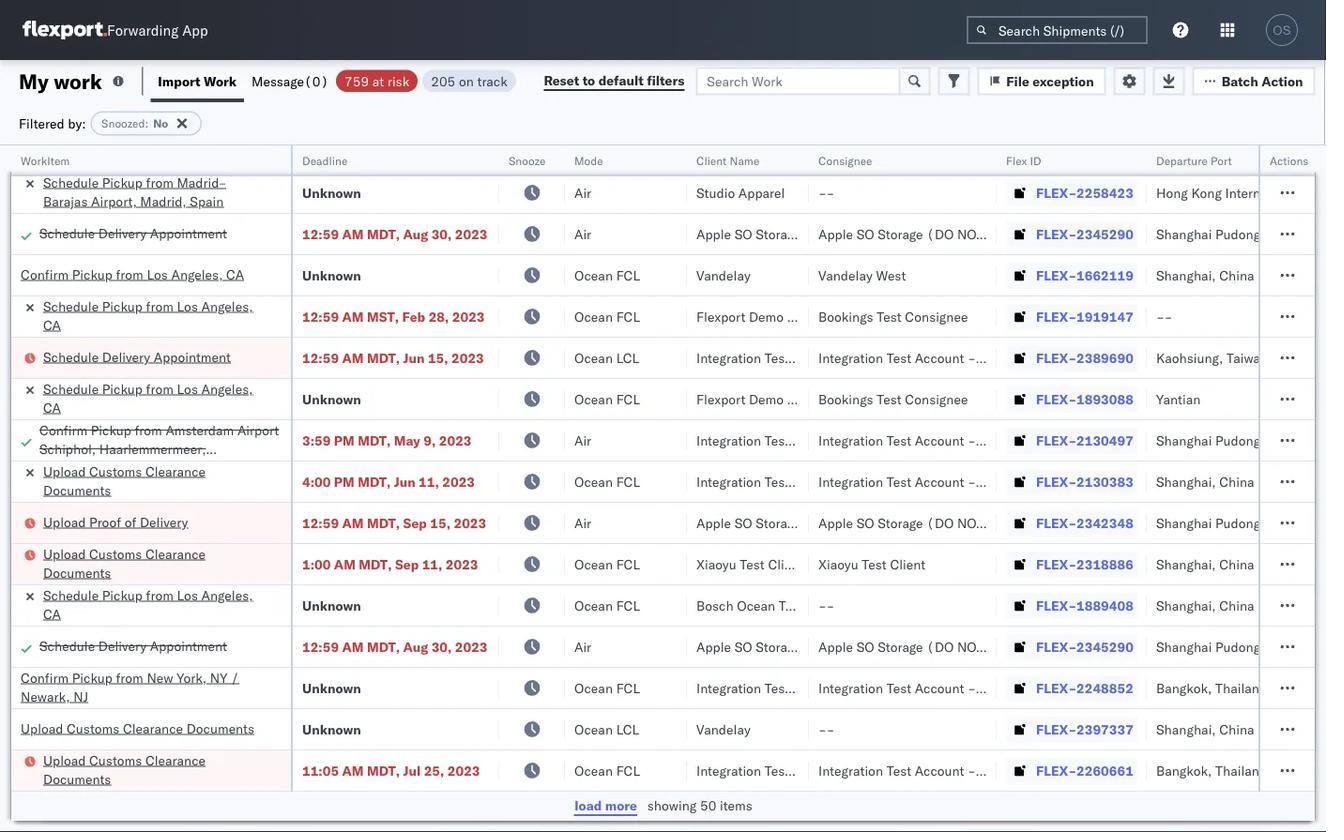 Task type: describe. For each thing, give the bounding box(es) containing it.
confirm pickup from new york, ny / newark, nj
[[21, 670, 239, 705]]

file
[[1006, 73, 1029, 89]]

flex-2130383
[[1036, 473, 1134, 490]]

1893088
[[1077, 391, 1134, 407]]

mdt, down 4:00 pm mdt, jun 11, 2023
[[367, 515, 400, 531]]

flex-2342348
[[1036, 515, 1134, 531]]

studio apparel
[[696, 184, 785, 201]]

from inside 'schedule pickup from madrid– barajas airport, madrid, spain'
[[146, 174, 173, 191]]

appointment for schedule delivery appointment link on top of confirm pickup from new york, ny / newark, nj
[[150, 638, 227, 654]]

4 flex- from the top
[[1036, 267, 1077, 283]]

delivery for schedule delivery appointment link under confirm pickup from los angeles, ca button
[[102, 349, 150, 365]]

schedule delivery appointment link down confirm pickup from los angeles, ca button
[[43, 348, 231, 366]]

account for flex-2130497
[[915, 432, 964, 449]]

china for flex-1662119
[[1219, 267, 1254, 283]]

flex-2258423
[[1036, 184, 1134, 201]]

2 xiaoyu from the left
[[818, 556, 858, 572]]

client name
[[696, 153, 760, 168]]

4:00 pm mdt, jun 11, 2023
[[302, 473, 475, 490]]

angeles, inside button
[[171, 266, 223, 282]]

integration for flex-2130383
[[818, 473, 883, 490]]

2389690
[[1077, 350, 1134, 366]]

delivery for schedule delivery appointment link below snoozed : no
[[98, 142, 147, 159]]

fcl for flex-1893088
[[616, 391, 640, 407]]

8 flex- from the top
[[1036, 432, 1077, 449]]

demo for flex-1919147
[[749, 308, 784, 325]]

3 12:59 am mdt, aug 30, 2023 from the top
[[302, 639, 488, 655]]

2 horizontal spatial client
[[890, 556, 926, 572]]

angeles, for flex-1893088
[[201, 381, 253, 397]]

import work button
[[151, 60, 244, 102]]

client name button
[[687, 149, 790, 168]]

1 2345290 from the top
[[1077, 143, 1134, 160]]

from up "new" at bottom
[[146, 587, 173, 603]]

angeles, for flex-1889408
[[201, 587, 253, 603]]

air for schedule delivery appointment link on top of confirm pickup from new york, ny / newark, nj
[[574, 639, 591, 655]]

work
[[54, 68, 102, 94]]

6 flex- from the top
[[1036, 350, 1077, 366]]

by:
[[68, 115, 86, 131]]

ocean for flex-2260661
[[574, 763, 613, 779]]

work
[[204, 73, 237, 89]]

bookings for flex-1919147
[[818, 308, 873, 325]]

flex-2318886
[[1036, 556, 1134, 572]]

4 pudong from the top
[[1215, 515, 1261, 531]]

upload customs clearance documents link for 11:05 am mdt, jul 25, 2023 upload customs clearance documents button
[[43, 751, 267, 789]]

departure port button
[[1147, 149, 1316, 168]]

schedule for the schedule pickup from los angeles, ca link corresponding to -
[[43, 298, 99, 314]]

flex-1893088
[[1036, 391, 1134, 407]]

thailand for 2248852
[[1215, 680, 1267, 696]]

2 12:59 from the top
[[302, 226, 339, 242]]

madrid–
[[177, 174, 226, 191]]

mdt, left jul
[[367, 763, 400, 779]]

account for flex-2260661
[[915, 763, 964, 779]]

flex-2397337
[[1036, 721, 1134, 738]]

customs down upload proof of delivery button
[[89, 546, 142, 562]]

bangkok, thailand for flex-2260661
[[1156, 763, 1267, 779]]

showing 50 items
[[647, 798, 752, 814]]

15 flex- from the top
[[1036, 721, 1077, 738]]

unknown for flex-1662119
[[302, 267, 361, 283]]

2 schedule pickup from los angeles, ca from the top
[[43, 381, 253, 416]]

unknown for flex-1893088
[[302, 391, 361, 407]]

departure
[[1156, 153, 1208, 168]]

ny
[[210, 670, 227, 686]]

2 air from the top
[[574, 184, 591, 201]]

schedule delivery appointment for schedule delivery appointment link underneath airport,
[[39, 225, 227, 241]]

2248852
[[1077, 680, 1134, 696]]

shanghai, for flex-1889408
[[1156, 597, 1216, 614]]

:
[[145, 116, 148, 130]]

shanghai pudong internation for schedule delivery appointment link underneath airport,
[[1156, 226, 1326, 242]]

pudong for confirm pickup from amsterdam airport schiphol, haarlemmermeer, netherlands link
[[1215, 432, 1261, 449]]

28,
[[429, 308, 449, 325]]

2130497
[[1077, 432, 1134, 449]]

2 ag from the left
[[1002, 350, 1020, 366]]

app
[[182, 21, 208, 39]]

schedule delivery appointment button down confirm pickup from los angeles, ca button
[[43, 348, 231, 368]]

4 shanghai pudong internation from the top
[[1156, 515, 1326, 531]]

from up amsterdam
[[146, 381, 173, 397]]

test for flex-2130383
[[887, 473, 911, 490]]

flex
[[1006, 153, 1027, 168]]

message
[[252, 73, 304, 89]]

shanghai, china for flex-2130383
[[1156, 473, 1254, 490]]

madrid,
[[140, 193, 186, 209]]

account for flex-2248852
[[915, 680, 964, 696]]

1 on from the left
[[857, 350, 877, 366]]

aug for schedule delivery appointment link underneath airport,
[[403, 226, 428, 242]]

13 flex- from the top
[[1036, 639, 1077, 655]]

lagerfeld for flex-2130383
[[1007, 473, 1063, 490]]

1 12:59 am mdt, aug 30, 2023 from the top
[[302, 143, 488, 160]]

client inside button
[[696, 153, 727, 168]]

flex-2389690
[[1036, 350, 1134, 366]]

3 shanghai from the top
[[1156, 432, 1212, 449]]

forwarding app
[[107, 21, 208, 39]]

am down deadline
[[342, 226, 364, 242]]

upload customs clearance documents link for upload customs clearance documents button corresponding to 1:00 am mdt, sep 11, 2023
[[43, 545, 267, 582]]

filters
[[647, 72, 684, 89]]

actions
[[1270, 153, 1309, 168]]

documents down netherlands at bottom left
[[43, 482, 111, 498]]

upload for upload proof of delivery button
[[43, 514, 86, 530]]

9 flex- from the top
[[1036, 473, 1077, 490]]

batch action
[[1222, 73, 1303, 89]]

deadline
[[302, 153, 348, 168]]

upload customs clearance documents down the confirm pickup from new york, ny / newark, nj button
[[21, 720, 254, 737]]

3 12:59 from the top
[[302, 308, 339, 325]]

batch action button
[[1193, 67, 1315, 95]]

clearance for upload customs clearance documents button to the middle
[[123, 720, 183, 737]]

schedule for schedule delivery appointment link underneath airport,
[[39, 225, 95, 241]]

15, for sep
[[430, 515, 451, 531]]

upload customs clearance documents button for 11:05 am mdt, jul 25, 2023
[[43, 751, 267, 791]]

flex-1919147
[[1036, 308, 1134, 325]]

flex-1889408
[[1036, 597, 1134, 614]]

confirm pickup from amsterdam airport schiphol, haarlemmermeer, netherlands link
[[39, 421, 282, 476]]

mdt, down 1:00 am mdt, sep 11, 2023
[[367, 639, 400, 655]]

16 flex- from the top
[[1036, 763, 1077, 779]]

ocean for flex-1919147
[[574, 308, 613, 325]]

internation for confirm pickup from amsterdam airport schiphol, haarlemmermeer, netherlands link
[[1264, 432, 1326, 449]]

appointment for schedule delivery appointment link under confirm pickup from los angeles, ca button
[[154, 349, 231, 365]]

os
[[1273, 23, 1291, 37]]

resize handle column header for client name
[[786, 145, 809, 832]]

ocean fcl for flex-1889408
[[574, 597, 640, 614]]

file exception
[[1006, 73, 1094, 89]]

newark,
[[21, 688, 70, 705]]

schedule delivery appointment button up confirm pickup from new york, ny / newark, nj
[[39, 637, 227, 657]]

mst,
[[367, 308, 399, 325]]

12:59 am mdt, sep 15, 2023
[[302, 515, 486, 531]]

upload down schiphol,
[[43, 463, 86, 480]]

upload customs clearance documents down upload proof of delivery button
[[43, 546, 206, 581]]

am down 12:59 am mst, feb 28, 2023
[[342, 350, 364, 366]]

customs down "haarlemmermeer,"
[[89, 463, 142, 480]]

from inside "confirm pickup from amsterdam airport schiphol, haarlemmermeer, netherlands"
[[135, 422, 162, 438]]

flexport demo consignee for flex-1893088
[[696, 391, 850, 407]]

jun for 15,
[[403, 350, 425, 366]]

upload customs clearance documents link for upload customs clearance documents button to the middle
[[21, 719, 254, 738]]

test for flex-2389690
[[887, 350, 911, 366]]

am right 11:05
[[342, 763, 364, 779]]

2 integration test account - on ag from the left
[[818, 350, 1020, 366]]

exception
[[1033, 73, 1094, 89]]

lagerfeld for flex-2130497
[[1007, 432, 1063, 449]]

internation for schedule delivery appointment link below snoozed : no
[[1264, 143, 1326, 160]]

5 flex- from the top
[[1036, 308, 1077, 325]]

2130383
[[1077, 473, 1134, 490]]

yantian
[[1156, 391, 1201, 407]]

bosch ocean test
[[696, 597, 804, 614]]

bangkok, for flex-2248852
[[1156, 680, 1212, 696]]

import
[[158, 73, 201, 89]]

los inside button
[[147, 266, 168, 282]]

to
[[582, 72, 595, 89]]

am down 759
[[342, 143, 364, 160]]

port
[[1211, 153, 1232, 168]]

flex-2260661
[[1036, 763, 1134, 779]]

759
[[344, 73, 369, 89]]

fcl for flex-2130383
[[616, 473, 640, 490]]

11, for sep
[[422, 556, 442, 572]]

30, for schedule delivery appointment link on top of confirm pickup from new york, ny / newark, nj
[[431, 639, 452, 655]]

default
[[598, 72, 644, 89]]

aug for schedule delivery appointment link on top of confirm pickup from new york, ny / newark, nj
[[403, 639, 428, 655]]

11 flex- from the top
[[1036, 556, 1077, 572]]

3 2345290 from the top
[[1077, 639, 1134, 655]]

mdt, down the deadline button
[[367, 226, 400, 242]]

feb
[[402, 308, 425, 325]]

confirm pickup from new york, ny / newark, nj button
[[21, 669, 270, 708]]

import work
[[158, 73, 237, 89]]

message (0)
[[252, 73, 329, 89]]

2 2345290 from the top
[[1077, 226, 1134, 242]]

on
[[459, 73, 474, 89]]

haarlemmermeer,
[[99, 441, 206, 457]]

11:05
[[302, 763, 339, 779]]

spain
[[190, 193, 224, 209]]

2 xiaoyu test client from the left
[[818, 556, 926, 572]]

am down 1:00 am mdt, sep 11, 2023
[[342, 639, 364, 655]]

12:59 am mst, feb 28, 2023
[[302, 308, 485, 325]]

delivery inside upload proof of delivery link
[[140, 514, 188, 530]]

unknown for flex-2397337
[[302, 721, 361, 738]]

4:00
[[302, 473, 331, 490]]

1 xiaoyu from the left
[[696, 556, 736, 572]]

karl for flex-2130383
[[979, 473, 1003, 490]]

2 on from the left
[[979, 350, 999, 366]]

2 12:59 am mdt, aug 30, 2023 from the top
[[302, 226, 488, 242]]

documents down nj
[[43, 771, 111, 787]]

karl for flex-2130497
[[979, 432, 1003, 449]]

schedule delivery appointment button down snoozed : no
[[39, 141, 227, 162]]

apparel
[[738, 184, 785, 201]]

4 shanghai from the top
[[1156, 515, 1212, 531]]

2 schedule pickup from los angeles, ca link from the top
[[43, 380, 267, 417]]

am left mst,
[[342, 308, 364, 325]]

items
[[720, 798, 752, 814]]

from down confirm pickup from los angeles, ca button
[[146, 298, 173, 314]]

integration for flex-2248852
[[818, 680, 883, 696]]

name
[[730, 153, 760, 168]]

2258423
[[1077, 184, 1134, 201]]

upload proof of delivery
[[43, 514, 188, 530]]

resize handle column header for consignee
[[974, 145, 997, 832]]

air for schedule delivery appointment link below snoozed : no
[[574, 143, 591, 160]]

11, for jun
[[419, 473, 439, 490]]

pudong for schedule delivery appointment link below snoozed : no
[[1215, 143, 1261, 160]]

ocean lcl for vandelay
[[574, 721, 639, 738]]

test for flex-1919147
[[877, 308, 902, 325]]

snoozed : no
[[101, 116, 168, 130]]

flex-2345290 for schedule delivery appointment link underneath airport,
[[1036, 226, 1134, 242]]

10 flex- from the top
[[1036, 515, 1077, 531]]

30, for schedule delivery appointment link below snoozed : no
[[431, 143, 452, 160]]

customs down nj
[[67, 720, 119, 737]]

confirm pickup from amsterdam airport schiphol, haarlemmermeer, netherlands button
[[39, 421, 282, 476]]

fcl for flex-1662119
[[616, 267, 640, 283]]

1 integration test account - on ag from the left
[[696, 350, 898, 366]]

confirm pickup from los angeles, ca
[[21, 266, 244, 282]]

upload proof of delivery link
[[43, 513, 188, 532]]

pickup inside confirm pickup from new york, ny / newark, nj
[[72, 670, 113, 686]]

am right 1:00
[[334, 556, 356, 572]]

5 shanghai from the top
[[1156, 639, 1212, 655]]

integration for flex-2130497
[[818, 432, 883, 449]]

upload customs clearance documents down confirm pickup from new york, ny / newark, nj
[[43, 752, 206, 787]]

action
[[1262, 73, 1303, 89]]

vandelay west
[[818, 267, 906, 283]]

2 shanghai from the top
[[1156, 226, 1212, 242]]

clearance for upload customs clearance documents button corresponding to 1:00 am mdt, sep 11, 2023
[[145, 546, 206, 562]]

integration test account - karl lagerfeld for flex-2130497
[[818, 432, 1063, 449]]

ocean for flex-2248852
[[574, 680, 613, 696]]

jul
[[403, 763, 421, 779]]

12 flex- from the top
[[1036, 597, 1077, 614]]

5 air from the top
[[574, 515, 591, 531]]

of
[[125, 514, 136, 530]]

forwarding
[[107, 21, 179, 39]]

ocean fcl for flex-2130383
[[574, 473, 640, 490]]

taiwan
[[1227, 350, 1268, 366]]

1662119
[[1077, 267, 1134, 283]]



Task type: locate. For each thing, give the bounding box(es) containing it.
kaohsiung,
[[1156, 350, 1223, 366]]

upload inside button
[[43, 514, 86, 530]]

4 shanghai, from the top
[[1156, 597, 1216, 614]]

los up york,
[[177, 587, 198, 603]]

2 vertical spatial confirm
[[21, 670, 69, 686]]

1 horizontal spatial xiaoyu test client
[[818, 556, 926, 572]]

china for flex-2397337
[[1219, 721, 1254, 738]]

11:05 am mdt, jul 25, 2023
[[302, 763, 480, 779]]

1 vertical spatial bookings test consignee
[[818, 391, 968, 407]]

205 on track
[[431, 73, 508, 89]]

0 vertical spatial schedule pickup from los angeles, ca
[[43, 298, 253, 333]]

1 xiaoyu test client from the left
[[696, 556, 804, 572]]

1 internation from the top
[[1264, 143, 1326, 160]]

fcl for flex-1919147
[[616, 308, 640, 325]]

sep up 1:00 am mdt, sep 11, 2023
[[403, 515, 427, 531]]

schedule pickup from madrid– barajas airport, madrid, spain link
[[43, 173, 267, 211]]

0 vertical spatial bookings test consignee
[[818, 308, 968, 325]]

upload down nj
[[43, 752, 86, 769]]

customs down confirm pickup from new york, ny / newark, nj
[[89, 752, 142, 769]]

schedule pickup from madrid– barajas airport, madrid, spain
[[43, 174, 226, 209]]

1 swarovski from the top
[[979, 680, 1039, 696]]

swarovski
[[979, 680, 1039, 696], [979, 763, 1039, 779]]

6 12:59 from the top
[[302, 639, 339, 655]]

from up madrid,
[[146, 174, 173, 191]]

jun down feb
[[403, 350, 425, 366]]

air
[[574, 143, 591, 160], [574, 184, 591, 201], [574, 226, 591, 242], [574, 432, 591, 449], [574, 515, 591, 531], [574, 639, 591, 655]]

confirm inside "confirm pickup from amsterdam airport schiphol, haarlemmermeer, netherlands"
[[39, 422, 87, 438]]

china for flex-2318886
[[1219, 556, 1254, 572]]

apple
[[696, 143, 731, 160], [818, 143, 853, 160], [696, 226, 731, 242], [818, 226, 853, 242], [696, 515, 731, 531], [818, 515, 853, 531], [696, 639, 731, 655], [818, 639, 853, 655]]

shanghai, right 2130383
[[1156, 473, 1216, 490]]

2 vertical spatial 30,
[[431, 639, 452, 655]]

confirm up newark,
[[21, 670, 69, 686]]

0 vertical spatial ocean lcl
[[574, 350, 639, 366]]

4 air from the top
[[574, 432, 591, 449]]

4 12:59 from the top
[[302, 350, 339, 366]]

flex-1893088 button
[[1006, 386, 1137, 412], [1006, 386, 1137, 412]]

4 internation from the top
[[1264, 515, 1326, 531]]

759 at risk
[[344, 73, 409, 89]]

2 fcl from the top
[[616, 308, 640, 325]]

0 vertical spatial confirm
[[21, 266, 69, 282]]

upload left proof
[[43, 514, 86, 530]]

flex- up 'flex-2130383' in the right bottom of the page
[[1036, 432, 1077, 449]]

schedule delivery appointment down airport,
[[39, 225, 227, 241]]

ocean lcl
[[574, 350, 639, 366], [574, 721, 639, 738]]

fcl for flex-2248852
[[616, 680, 640, 696]]

risk
[[387, 73, 409, 89]]

1 vertical spatial ocean lcl
[[574, 721, 639, 738]]

1 pudong from the top
[[1215, 143, 1261, 160]]

confirm pickup from los angeles, ca button
[[21, 265, 244, 286]]

schedule inside 'schedule pickup from madrid– barajas airport, madrid, spain'
[[43, 174, 99, 191]]

8 resize handle column header from the left
[[1292, 145, 1315, 832]]

6 fcl from the top
[[616, 597, 640, 614]]

--
[[818, 184, 835, 201], [1156, 308, 1173, 325], [818, 597, 835, 614], [818, 721, 835, 738]]

vandelay down studio
[[696, 267, 751, 283]]

upload for upload customs clearance documents button corresponding to 1:00 am mdt, sep 11, 2023
[[43, 546, 86, 562]]

appointment up madrid–
[[150, 142, 227, 159]]

0 vertical spatial bangkok,
[[1156, 680, 1212, 696]]

1 vertical spatial upload customs clearance documents button
[[21, 719, 254, 740]]

15, up 1:00 am mdt, sep 11, 2023
[[430, 515, 451, 531]]

shanghai, right 1889408
[[1156, 597, 1216, 614]]

1 integration test account - karl lagerfeld from the top
[[818, 432, 1063, 449]]

50
[[700, 798, 716, 814]]

11, down '12:59 am mdt, sep 15, 2023'
[[422, 556, 442, 572]]

2 vertical spatial 2345290
[[1077, 639, 1134, 655]]

documents down ny
[[186, 720, 254, 737]]

2345290 up 2258423
[[1077, 143, 1134, 160]]

12:59 up 3:59
[[302, 350, 339, 366]]

flex-2345290 for schedule delivery appointment link below snoozed : no
[[1036, 143, 1134, 160]]

ocean fcl for flex-2318886
[[574, 556, 640, 572]]

confirm inside confirm pickup from new york, ny / newark, nj
[[21, 670, 69, 686]]

test for flex-2130497
[[887, 432, 911, 449]]

5 internation from the top
[[1264, 639, 1326, 655]]

0 vertical spatial upload customs clearance documents button
[[43, 545, 267, 584]]

shanghai, right '2318886'
[[1156, 556, 1216, 572]]

14 flex- from the top
[[1036, 680, 1077, 696]]

angeles,
[[171, 266, 223, 282], [201, 298, 253, 314], [201, 381, 253, 397], [201, 587, 253, 603]]

3 flex- from the top
[[1036, 226, 1077, 242]]

1 flex- from the top
[[1036, 143, 1077, 160]]

flex- down "flex-1889408" at bottom right
[[1036, 639, 1077, 655]]

shanghai pudong internation for schedule delivery appointment link below snoozed : no
[[1156, 143, 1326, 160]]

swarovski up flex-2397337
[[979, 680, 1039, 696]]

flex- down 'flex-2130383' in the right bottom of the page
[[1036, 515, 1077, 531]]

sep for 15,
[[403, 515, 427, 531]]

demo for flex-1893088
[[749, 391, 784, 407]]

1 12:59 from the top
[[302, 143, 339, 160]]

storage
[[756, 143, 801, 160], [878, 143, 923, 160], [756, 226, 801, 242], [878, 226, 923, 242], [756, 515, 801, 531], [878, 515, 923, 531], [756, 639, 801, 655], [878, 639, 923, 655]]

schedule pickup from los angeles, ca link for -
[[43, 297, 267, 335]]

0 vertical spatial pm
[[334, 432, 355, 449]]

0 horizontal spatial client
[[696, 153, 727, 168]]

12:59 am mdt, aug 30, 2023 down 1:00 am mdt, sep 11, 2023
[[302, 639, 488, 655]]

Search Work text field
[[696, 67, 900, 95]]

1 integration test account - swarovski from the top
[[818, 680, 1039, 696]]

west
[[876, 267, 906, 283]]

flex-2130497
[[1036, 432, 1134, 449]]

1 ocean fcl from the top
[[574, 267, 640, 283]]

2318886
[[1077, 556, 1134, 572]]

ocean fcl for flex-2260661
[[574, 763, 640, 779]]

upload customs clearance documents button for 1:00 am mdt, sep 11, 2023
[[43, 545, 267, 584]]

15, down 28, at the left top of page
[[428, 350, 448, 366]]

5 fcl from the top
[[616, 556, 640, 572]]

2 internation from the top
[[1264, 226, 1326, 242]]

lagerfeld up 'flex-2130383' in the right bottom of the page
[[1007, 432, 1063, 449]]

1 vertical spatial 30,
[[431, 226, 452, 242]]

pudong for schedule delivery appointment link underneath airport,
[[1215, 226, 1261, 242]]

1 vertical spatial pm
[[334, 473, 355, 490]]

0 vertical spatial lagerfeld
[[1007, 432, 1063, 449]]

schedule pickup from los angeles, ca link up confirm pickup from amsterdam airport schiphol, haarlemmermeer, netherlands button
[[43, 380, 267, 417]]

1 ag from the left
[[880, 350, 898, 366]]

2 aug from the top
[[403, 226, 428, 242]]

7 flex- from the top
[[1036, 391, 1077, 407]]

1 vertical spatial schedule pickup from los angeles, ca
[[43, 381, 253, 416]]

12:59 left mst,
[[302, 308, 339, 325]]

shanghai, for flex-2318886
[[1156, 556, 1216, 572]]

0 vertical spatial flexport demo consignee
[[696, 308, 850, 325]]

ocean fcl for flex-1662119
[[574, 267, 640, 283]]

pickup inside 'schedule pickup from madrid– barajas airport, madrid, spain'
[[102, 174, 143, 191]]

schedule delivery appointment up confirm pickup from new york, ny / newark, nj
[[39, 638, 227, 654]]

1 horizontal spatial client
[[768, 556, 804, 572]]

2 bookings from the top
[[818, 391, 873, 407]]

2 vertical spatial schedule pickup from los angeles, ca link
[[43, 586, 267, 624]]

-- for flex-2258423
[[818, 184, 835, 201]]

2 vertical spatial aug
[[403, 639, 428, 655]]

0 vertical spatial swarovski
[[979, 680, 1039, 696]]

internation for schedule delivery appointment link underneath airport,
[[1264, 226, 1326, 242]]

ocean fcl
[[574, 267, 640, 283], [574, 308, 640, 325], [574, 391, 640, 407], [574, 473, 640, 490], [574, 556, 640, 572], [574, 597, 640, 614], [574, 680, 640, 696], [574, 763, 640, 779]]

schedule delivery appointment link up confirm pickup from new york, ny / newark, nj
[[39, 637, 227, 656]]

flexport for 12:59 am mst, feb 28, 2023
[[696, 308, 745, 325]]

/
[[231, 670, 239, 686]]

client
[[696, 153, 727, 168], [768, 556, 804, 572], [890, 556, 926, 572]]

2 integration test account - swarovski from the top
[[818, 763, 1039, 779]]

5 unknown from the top
[[302, 680, 361, 696]]

1 schedule pickup from los angeles, ca link from the top
[[43, 297, 267, 335]]

1 bangkok, from the top
[[1156, 680, 1212, 696]]

from down airport,
[[116, 266, 143, 282]]

more
[[605, 798, 637, 814]]

1 vertical spatial thailand
[[1215, 763, 1267, 779]]

resize handle column header for workitem
[[268, 145, 291, 832]]

may
[[394, 432, 420, 449]]

2 resize handle column header from the left
[[477, 145, 499, 832]]

delivery down snoozed
[[98, 142, 147, 159]]

3 internation from the top
[[1264, 432, 1326, 449]]

flexport. image
[[23, 21, 107, 39]]

ocean fcl for flex-2248852
[[574, 680, 640, 696]]

pm for 3:59
[[334, 432, 355, 449]]

pm for 4:00
[[334, 473, 355, 490]]

integration test account - karl lagerfeld for flex-2130383
[[818, 473, 1063, 490]]

flex-2345290 up the flex-1662119
[[1036, 226, 1134, 242]]

5 shanghai, from the top
[[1156, 721, 1216, 738]]

bookings test consignee for flex-1893088
[[818, 391, 968, 407]]

3 30, from the top
[[431, 639, 452, 655]]

1 vertical spatial aug
[[403, 226, 428, 242]]

integration for flex-2389690
[[818, 350, 883, 366]]

1 30, from the top
[[431, 143, 452, 160]]

shanghai, right "1662119"
[[1156, 267, 1216, 283]]

account for flex-2389690
[[915, 350, 964, 366]]

ca inside button
[[226, 266, 244, 282]]

schedule for schedule delivery appointment link below snoozed : no
[[39, 142, 95, 159]]

ca for flex-1889408
[[43, 606, 61, 622]]

upload down newark,
[[21, 720, 63, 737]]

2 demo from the top
[[749, 391, 784, 407]]

3:59
[[302, 432, 331, 449]]

confirm up schiphol,
[[39, 422, 87, 438]]

aug
[[403, 143, 428, 160], [403, 226, 428, 242], [403, 639, 428, 655]]

pm right 3:59
[[334, 432, 355, 449]]

12:59 down (0)
[[302, 143, 339, 160]]

mdt, down '12:59 am mdt, sep 15, 2023'
[[359, 556, 392, 572]]

0 horizontal spatial xiaoyu test client
[[696, 556, 804, 572]]

schedule delivery appointment button down airport,
[[39, 224, 227, 244]]

0 vertical spatial thailand
[[1215, 680, 1267, 696]]

1 bookings test consignee from the top
[[818, 308, 968, 325]]

1 vertical spatial bangkok,
[[1156, 763, 1212, 779]]

ca for flex-1893088
[[43, 399, 61, 416]]

2 pm from the top
[[334, 473, 355, 490]]

bangkok, right 2248852
[[1156, 680, 1212, 696]]

1 vertical spatial lagerfeld
[[1007, 473, 1063, 490]]

3 ocean fcl from the top
[[574, 391, 640, 407]]

xiaoyu
[[696, 556, 736, 572], [818, 556, 858, 572]]

Search Shipments (/) text field
[[967, 16, 1148, 44]]

batch
[[1222, 73, 1258, 89]]

ag left flex-2389690
[[1002, 350, 1020, 366]]

1 vertical spatial bangkok, thailand
[[1156, 763, 1267, 779]]

2 china from the top
[[1219, 473, 1254, 490]]

load
[[575, 798, 602, 814]]

schedule pickup from los angeles, ca for -
[[43, 298, 253, 333]]

los up amsterdam
[[177, 381, 198, 397]]

205
[[431, 73, 455, 89]]

0 vertical spatial integration test account - swarovski
[[818, 680, 1039, 696]]

1 fcl from the top
[[616, 267, 640, 283]]

4 shanghai, china from the top
[[1156, 597, 1254, 614]]

snoozed
[[101, 116, 145, 130]]

ocean fcl for flex-1893088
[[574, 391, 640, 407]]

2345290 down 2258423
[[1077, 226, 1134, 242]]

2345290 down 1889408
[[1077, 639, 1134, 655]]

0 vertical spatial integration test account - karl lagerfeld
[[818, 432, 1063, 449]]

2 vertical spatial flex-2345290
[[1036, 639, 1134, 655]]

flex-2260661 button
[[1006, 758, 1137, 784], [1006, 758, 1137, 784]]

1 vertical spatial bookings
[[818, 391, 873, 407]]

3 flex-2345290 from the top
[[1036, 639, 1134, 655]]

5 shanghai, china from the top
[[1156, 721, 1254, 738]]

lcl for vandelay
[[616, 721, 639, 738]]

consignee inside button
[[818, 153, 872, 168]]

2 flex-2345290 from the top
[[1036, 226, 1134, 242]]

ca
[[226, 266, 244, 282], [43, 317, 61, 333], [43, 399, 61, 416], [43, 606, 61, 622]]

12:59 am mdt, aug 30, 2023 down risk
[[302, 143, 488, 160]]

mdt, down 3:59 pm mdt, may 9, 2023
[[358, 473, 391, 490]]

lagerfeld down flex-2130497
[[1007, 473, 1063, 490]]

confirm for confirm pickup from new york, ny / newark, nj
[[21, 670, 69, 686]]

3 pudong from the top
[[1215, 432, 1261, 449]]

0 vertical spatial 12:59 am mdt, aug 30, 2023
[[302, 143, 488, 160]]

12:59 down 1:00
[[302, 639, 339, 655]]

account
[[793, 350, 842, 366], [915, 350, 964, 366], [915, 432, 964, 449], [915, 473, 964, 490], [915, 680, 964, 696], [915, 763, 964, 779]]

pm right 4:00
[[334, 473, 355, 490]]

2 bangkok, thailand from the top
[[1156, 763, 1267, 779]]

0 vertical spatial bookings
[[818, 308, 873, 325]]

delivery for schedule delivery appointment link underneath airport,
[[98, 225, 147, 241]]

los down confirm pickup from los angeles, ca button
[[177, 298, 198, 314]]

0 vertical spatial bangkok, thailand
[[1156, 680, 1267, 696]]

12:59 down deadline
[[302, 226, 339, 242]]

3:59 pm mdt, may 9, 2023
[[302, 432, 472, 449]]

3 unknown from the top
[[302, 391, 361, 407]]

1 schedule pickup from los angeles, ca from the top
[[43, 298, 253, 333]]

airport,
[[91, 193, 137, 209]]

1 resize handle column header from the left
[[268, 145, 291, 832]]

los down madrid,
[[147, 266, 168, 282]]

internation for schedule delivery appointment link on top of confirm pickup from new york, ny / newark, nj
[[1264, 639, 1326, 655]]

schedule pickup from los angeles, ca up "haarlemmermeer,"
[[43, 381, 253, 416]]

1 vertical spatial jun
[[394, 473, 415, 490]]

resize handle column header
[[268, 145, 291, 832], [477, 145, 499, 832], [542, 145, 565, 832], [664, 145, 687, 832], [786, 145, 809, 832], [974, 145, 997, 832], [1124, 145, 1147, 832], [1292, 145, 1315, 832], [1312, 145, 1326, 832]]

0 horizontal spatial on
[[857, 350, 877, 366]]

2 lcl from the top
[[616, 721, 639, 738]]

shanghai, right 2397337
[[1156, 721, 1216, 738]]

flex- down flex-2342348
[[1036, 556, 1077, 572]]

0 vertical spatial flex-2345290
[[1036, 143, 1134, 160]]

angeles, for flex-1919147
[[201, 298, 253, 314]]

4 unknown from the top
[[302, 597, 361, 614]]

karl left flex-2130497
[[979, 432, 1003, 449]]

schedule delivery appointment link down airport,
[[39, 224, 227, 243]]

shanghai, china
[[1156, 267, 1254, 283], [1156, 473, 1254, 490], [1156, 556, 1254, 572], [1156, 597, 1254, 614], [1156, 721, 1254, 738]]

vandelay left west
[[818, 267, 873, 283]]

ocean for flex-2318886
[[574, 556, 613, 572]]

1 vertical spatial karl
[[979, 473, 1003, 490]]

0 vertical spatial 2345290
[[1077, 143, 1134, 160]]

xiaoyu test client
[[696, 556, 804, 572], [818, 556, 926, 572]]

mdt, left may
[[358, 432, 391, 449]]

2 ocean fcl from the top
[[574, 308, 640, 325]]

2342348
[[1077, 515, 1134, 531]]

flex- down flex id button at the top right of page
[[1036, 184, 1077, 201]]

swarovski down flex-2397337
[[979, 763, 1039, 779]]

0 vertical spatial schedule pickup from los angeles, ca link
[[43, 297, 267, 335]]

1 vertical spatial confirm
[[39, 422, 87, 438]]

7 fcl from the top
[[616, 680, 640, 696]]

integration test account - on ag
[[696, 350, 898, 366], [818, 350, 1020, 366]]

5 ocean fcl from the top
[[574, 556, 640, 572]]

1 unknown from the top
[[302, 184, 361, 201]]

1 vertical spatial 12:59 am mdt, aug 30, 2023
[[302, 226, 488, 242]]

4 ocean fcl from the top
[[574, 473, 640, 490]]

resize handle column header for flex id
[[1124, 145, 1147, 832]]

1 vertical spatial integration test account - swarovski
[[818, 763, 1039, 779]]

mdt, down mst,
[[367, 350, 400, 366]]

5 pudong from the top
[[1215, 639, 1261, 655]]

shanghai, for flex-2397337
[[1156, 721, 1216, 738]]

5 resize handle column header from the left
[[786, 145, 809, 832]]

swarovski for flex-2248852
[[979, 680, 1039, 696]]

mdt, right deadline
[[367, 143, 400, 160]]

pudong
[[1215, 143, 1261, 160], [1215, 226, 1261, 242], [1215, 432, 1261, 449], [1215, 515, 1261, 531], [1215, 639, 1261, 655]]

1 vertical spatial 11,
[[422, 556, 442, 572]]

shanghai, china for flex-2397337
[[1156, 721, 1254, 738]]

1 air from the top
[[574, 143, 591, 160]]

kaohsiung, taiwan
[[1156, 350, 1268, 366]]

2 30, from the top
[[431, 226, 452, 242]]

consignee button
[[809, 149, 978, 168]]

unknown
[[302, 184, 361, 201], [302, 267, 361, 283], [302, 391, 361, 407], [302, 597, 361, 614], [302, 680, 361, 696], [302, 721, 361, 738]]

0 vertical spatial demo
[[749, 308, 784, 325]]

1 shanghai from the top
[[1156, 143, 1212, 160]]

schedule delivery appointment for schedule delivery appointment link under confirm pickup from los angeles, ca button
[[43, 349, 231, 365]]

swarovski for flex-2260661
[[979, 763, 1039, 779]]

1 horizontal spatial on
[[979, 350, 999, 366]]

am
[[342, 143, 364, 160], [342, 226, 364, 242], [342, 308, 364, 325], [342, 350, 364, 366], [342, 515, 364, 531], [334, 556, 356, 572], [342, 639, 364, 655], [342, 763, 364, 779]]

york,
[[177, 670, 207, 686]]

1889408
[[1077, 597, 1134, 614]]

shanghai pudong internation for confirm pickup from amsterdam airport schiphol, haarlemmermeer, netherlands link
[[1156, 432, 1326, 449]]

flex-2342348 button
[[1006, 510, 1137, 536], [1006, 510, 1137, 536]]

schedule delivery appointment down confirm pickup from los angeles, ca button
[[43, 349, 231, 365]]

1 vertical spatial flexport
[[696, 391, 745, 407]]

flexport demo consignee for flex-1919147
[[696, 308, 850, 325]]

upload customs clearance documents up of
[[43, 463, 206, 498]]

0 vertical spatial aug
[[403, 143, 428, 160]]

flex- down flex-2318886
[[1036, 597, 1077, 614]]

thailand for 2260661
[[1215, 763, 1267, 779]]

integration test account - karl lagerfeld
[[818, 432, 1063, 449], [818, 473, 1063, 490]]

2 flex- from the top
[[1036, 184, 1077, 201]]

sep for 11,
[[395, 556, 419, 572]]

fcl for flex-2260661
[[616, 763, 640, 779]]

demo
[[749, 308, 784, 325], [749, 391, 784, 407]]

bookings for flex-1893088
[[818, 391, 873, 407]]

schedule pickup from los angeles, ca for shanghai,
[[43, 587, 253, 622]]

1 vertical spatial demo
[[749, 391, 784, 407]]

2 thailand from the top
[[1215, 763, 1267, 779]]

2 vertical spatial upload customs clearance documents button
[[43, 751, 267, 791]]

0 vertical spatial 11,
[[419, 473, 439, 490]]

shanghai pudong internation for schedule delivery appointment link on top of confirm pickup from new york, ny / newark, nj
[[1156, 639, 1326, 655]]

3 shanghai, from the top
[[1156, 556, 1216, 572]]

1 vertical spatial 15,
[[430, 515, 451, 531]]

my work
[[19, 68, 102, 94]]

confirm pickup from new york, ny / newark, nj link
[[21, 669, 270, 706]]

1 vertical spatial 2345290
[[1077, 226, 1134, 242]]

3 aug from the top
[[403, 639, 428, 655]]

shanghai
[[1156, 143, 1212, 160], [1156, 226, 1212, 242], [1156, 432, 1212, 449], [1156, 515, 1212, 531], [1156, 639, 1212, 655]]

pudong for schedule delivery appointment link on top of confirm pickup from new york, ny / newark, nj
[[1215, 639, 1261, 655]]

aug down the deadline button
[[403, 226, 428, 242]]

workitem
[[21, 153, 70, 168]]

1 vertical spatial integration test account - karl lagerfeld
[[818, 473, 1063, 490]]

1 vertical spatial sep
[[395, 556, 419, 572]]

flexport for unknown
[[696, 391, 745, 407]]

1 vertical spatial swarovski
[[979, 763, 1039, 779]]

delivery right of
[[140, 514, 188, 530]]

appointment for schedule delivery appointment link below snoozed : no
[[150, 142, 227, 159]]

1 horizontal spatial ag
[[1002, 350, 1020, 366]]

pickup inside "confirm pickup from amsterdam airport schiphol, haarlemmermeer, netherlands"
[[91, 422, 131, 438]]

at
[[372, 73, 384, 89]]

0 vertical spatial sep
[[403, 515, 427, 531]]

workitem button
[[11, 149, 272, 168]]

schedule for schedule delivery appointment link under confirm pickup from los angeles, ca button
[[43, 349, 99, 365]]

china for flex-1889408
[[1219, 597, 1254, 614]]

0 vertical spatial flexport
[[696, 308, 745, 325]]

0 vertical spatial 15,
[[428, 350, 448, 366]]

0 horizontal spatial xiaoyu
[[696, 556, 736, 572]]

flex- up flex-1919147
[[1036, 267, 1077, 283]]

schedule delivery appointment link down snoozed : no
[[39, 141, 227, 160]]

2 ocean lcl from the top
[[574, 721, 639, 738]]

flex- up flex-2397337
[[1036, 680, 1077, 696]]

aug down risk
[[403, 143, 428, 160]]

jun for 11,
[[394, 473, 415, 490]]

am down 4:00 pm mdt, jun 11, 2023
[[342, 515, 364, 531]]

confirm for confirm pickup from los angeles, ca
[[21, 266, 69, 282]]

5 shanghai pudong internation from the top
[[1156, 639, 1326, 655]]

air for schedule delivery appointment link underneath airport,
[[574, 226, 591, 242]]

ocean for flex-2130383
[[574, 473, 613, 490]]

6 resize handle column header from the left
[[974, 145, 997, 832]]

delivery down confirm pickup from los angeles, ca button
[[102, 349, 150, 365]]

ocean fcl for flex-1919147
[[574, 308, 640, 325]]

documents down proof
[[43, 565, 111, 581]]

delivery down airport,
[[98, 225, 147, 241]]

0 vertical spatial 30,
[[431, 143, 452, 160]]

pickup
[[102, 174, 143, 191], [72, 266, 113, 282], [102, 298, 143, 314], [102, 381, 143, 397], [91, 422, 131, 438], [102, 587, 143, 603], [72, 670, 113, 686]]

integration test account - swarovski for flex-2260661
[[818, 763, 1039, 779]]

schedule for schedule delivery appointment link on top of confirm pickup from new york, ny / newark, nj
[[39, 638, 95, 654]]

6 air from the top
[[574, 639, 591, 655]]

netherlands
[[39, 459, 113, 476]]

flex-2258423 button
[[1006, 180, 1137, 206], [1006, 180, 1137, 206]]

2 vertical spatial 12:59 am mdt, aug 30, 2023
[[302, 639, 488, 655]]

flex- up flex-1893088
[[1036, 350, 1077, 366]]

1 shanghai pudong internation from the top
[[1156, 143, 1326, 160]]

-- for flex-1889408
[[818, 597, 835, 614]]

upload customs clearance documents link
[[43, 462, 267, 500], [43, 545, 267, 582], [21, 719, 254, 738], [43, 751, 267, 789]]

25,
[[424, 763, 444, 779]]

upload proof of delivery button
[[43, 513, 188, 534]]

3 resize handle column header from the left
[[542, 145, 565, 832]]

schedule pickup from los angeles, ca link up "new" at bottom
[[43, 586, 267, 624]]

12:59 down 4:00
[[302, 515, 339, 531]]

flex-2345290 down "flex-1889408" at bottom right
[[1036, 639, 1134, 655]]

1 demo from the top
[[749, 308, 784, 325]]

5 12:59 from the top
[[302, 515, 339, 531]]

15,
[[428, 350, 448, 366], [430, 515, 451, 531]]

schedule pickup from los angeles, ca up "new" at bottom
[[43, 587, 253, 622]]

12:59 am mdt, aug 30, 2023
[[302, 143, 488, 160], [302, 226, 488, 242], [302, 639, 488, 655]]

upload for 11:05 am mdt, jul 25, 2023 upload customs clearance documents button
[[43, 752, 86, 769]]

karl
[[979, 432, 1003, 449], [979, 473, 1003, 490]]

confirm pickup from amsterdam airport schiphol, haarlemmermeer, netherlands
[[39, 422, 279, 476]]

1 vertical spatial flex-2345290
[[1036, 226, 1134, 242]]

bangkok,
[[1156, 680, 1212, 696], [1156, 763, 1212, 779]]

clearance
[[145, 463, 206, 480], [145, 546, 206, 562], [123, 720, 183, 737], [145, 752, 206, 769]]

unknown for flex-1889408
[[302, 597, 361, 614]]

0 horizontal spatial ag
[[880, 350, 898, 366]]

0 vertical spatial lcl
[[616, 350, 639, 366]]

filtered by:
[[19, 115, 86, 131]]

8 ocean fcl from the top
[[574, 763, 640, 779]]

schedule for schedule pickup from madrid– barajas airport, madrid, spain link
[[43, 174, 99, 191]]

2 pudong from the top
[[1215, 226, 1261, 242]]

flex-2389690 button
[[1006, 345, 1137, 371], [1006, 345, 1137, 371]]

1 vertical spatial schedule pickup from los angeles, ca link
[[43, 380, 267, 417]]

1 shanghai, from the top
[[1156, 267, 1216, 283]]

vandelay for vandelay west
[[696, 267, 751, 283]]

test for flex-2248852
[[887, 680, 911, 696]]

schedule delivery appointment down snoozed : no
[[39, 142, 227, 159]]

from up "haarlemmermeer,"
[[135, 422, 162, 438]]

0 vertical spatial jun
[[403, 350, 425, 366]]

2 vertical spatial schedule pickup from los angeles, ca
[[43, 587, 253, 622]]

on
[[857, 350, 877, 366], [979, 350, 999, 366]]

customs
[[89, 463, 142, 480], [89, 546, 142, 562], [67, 720, 119, 737], [89, 752, 142, 769]]

schedule delivery appointment for schedule delivery appointment link on top of confirm pickup from new york, ny / newark, nj
[[39, 638, 227, 654]]

1 vertical spatial flexport demo consignee
[[696, 391, 850, 407]]

1 horizontal spatial xiaoyu
[[818, 556, 858, 572]]

1 aug from the top
[[403, 143, 428, 160]]

0 vertical spatial karl
[[979, 432, 1003, 449]]

sep down '12:59 am mdt, sep 15, 2023'
[[395, 556, 419, 572]]

filtered
[[19, 115, 64, 131]]

1 vertical spatial lcl
[[616, 721, 639, 738]]

1 flex-2345290 from the top
[[1036, 143, 1134, 160]]

shanghai, china for flex-2318886
[[1156, 556, 1254, 572]]

os button
[[1260, 8, 1304, 52]]

from inside confirm pickup from new york, ny / newark, nj
[[116, 670, 143, 686]]

2023
[[455, 143, 488, 160], [455, 226, 488, 242], [452, 308, 485, 325], [451, 350, 484, 366], [439, 432, 472, 449], [442, 473, 475, 490], [454, 515, 486, 531], [446, 556, 478, 572], [455, 639, 488, 655], [447, 763, 480, 779]]

upload
[[43, 463, 86, 480], [43, 514, 86, 530], [43, 546, 86, 562], [21, 720, 63, 737], [43, 752, 86, 769]]

12:59 am mdt, aug 30, 2023 down the deadline button
[[302, 226, 488, 242]]

1:00
[[302, 556, 331, 572]]

6 ocean fcl from the top
[[574, 597, 640, 614]]

ca for flex-1919147
[[43, 317, 61, 333]]

2 lagerfeld from the top
[[1007, 473, 1063, 490]]

6 unknown from the top
[[302, 721, 361, 738]]

flex-2248852 button
[[1006, 675, 1137, 702], [1006, 675, 1137, 702]]

2 shanghai, china from the top
[[1156, 473, 1254, 490]]

flexport demo consignee
[[696, 308, 850, 325], [696, 391, 850, 407]]



Task type: vqa. For each thing, say whether or not it's contained in the screenshot.
the Upload Customs Clearance Documents button associated with 11:05 AM MDT, Jul 25, 2023 documents
yes



